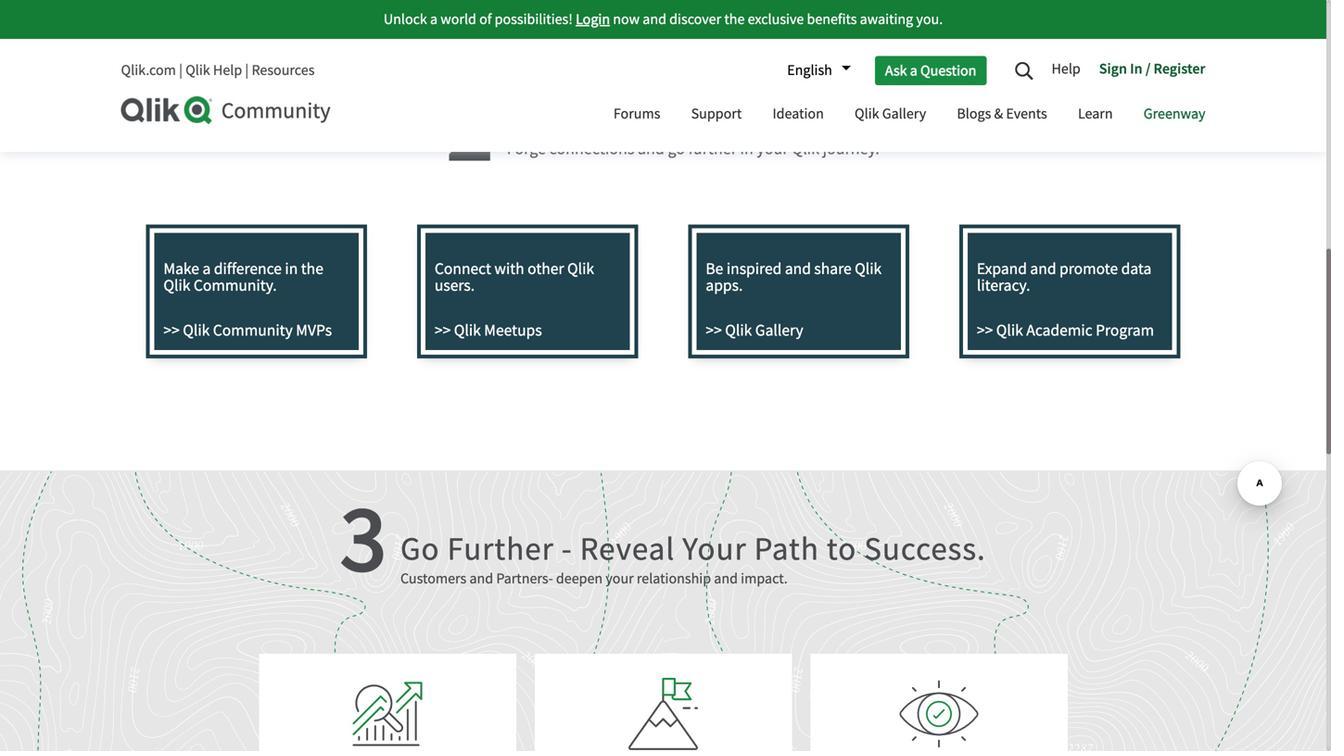 Task type: vqa. For each thing, say whether or not it's contained in the screenshot.


Task type: describe. For each thing, give the bounding box(es) containing it.
apps.
[[706, 275, 743, 296]]

level
[[771, 98, 839, 140]]

-
[[562, 529, 573, 571]]

inspired
[[727, 259, 782, 280]]

blogs
[[957, 104, 991, 123]]

support button
[[677, 88, 756, 143]]

path
[[754, 529, 820, 571]]

and inside the "expand and promote data literacy."
[[1031, 259, 1057, 280]]

greenway
[[1144, 104, 1206, 123]]

events
[[1006, 104, 1047, 123]]

exclusive
[[748, 10, 804, 29]]

qlik down apps. in the right of the page
[[725, 320, 752, 341]]

ask a question
[[885, 61, 977, 80]]

>> qlik academic program
[[977, 320, 1155, 341]]

partners-
[[496, 570, 553, 589]]

1 vertical spatial community
[[213, 320, 293, 341]]

forge
[[507, 138, 546, 159]]

qlik.com
[[121, 61, 176, 80]]

qlik inside menu bar
[[855, 104, 879, 123]]

other
[[528, 259, 564, 280]]

expand
[[977, 259, 1027, 280]]

forums
[[614, 104, 661, 123]]

>> for >> qlik gallery
[[706, 320, 722, 341]]

ideation
[[773, 104, 824, 123]]

community.
[[194, 275, 277, 296]]

of
[[479, 10, 492, 29]]

>> for >> qlik academic program
[[977, 320, 993, 341]]

qlik.com | qlik help | resources
[[121, 61, 315, 80]]

/
[[1146, 59, 1151, 78]]

further
[[447, 529, 554, 571]]

&
[[994, 104, 1003, 123]]

meetups
[[484, 320, 542, 341]]

take
[[507, 98, 574, 140]]

literacy.
[[977, 275, 1031, 296]]

and right now
[[643, 10, 667, 29]]

menu bar containing forums
[[600, 88, 1220, 143]]

qlik down community.
[[183, 320, 210, 341]]

promote
[[1060, 259, 1118, 280]]

2 | from the left
[[245, 61, 249, 80]]

in inside take it to the next level forge connections and go further in your qlik journey.
[[740, 138, 754, 159]]

possibilities!
[[495, 10, 573, 29]]

make a difference in the qlik community.
[[164, 259, 323, 296]]

support
[[691, 104, 742, 123]]

the inside make a difference in the qlik community.
[[301, 259, 323, 280]]

resources link
[[252, 61, 315, 80]]

>> for >> qlik meetups
[[435, 320, 451, 341]]

with
[[495, 259, 525, 280]]

connect with other qlik users.
[[435, 259, 594, 296]]

help inside "link"
[[1052, 59, 1081, 78]]

and left impact.
[[714, 570, 738, 589]]

ask a question link
[[875, 56, 987, 85]]

be inspired and share qlik apps.
[[706, 259, 882, 296]]

discover
[[670, 10, 721, 29]]

qlik right "qlik.com" link on the left top of the page
[[186, 61, 210, 80]]

blogs & events
[[957, 104, 1047, 123]]

in inside make a difference in the qlik community.
[[285, 259, 298, 280]]

>> qlik meetups link
[[435, 320, 542, 341]]

be
[[706, 259, 724, 280]]

customers
[[401, 570, 467, 589]]

0 horizontal spatial help
[[213, 61, 242, 80]]

>> qlik gallery
[[706, 320, 804, 341]]

unlock
[[384, 10, 427, 29]]

sign in / register
[[1099, 59, 1206, 78]]

sign in / register link
[[1090, 53, 1206, 88]]

qlik down the literacy.
[[997, 320, 1023, 341]]

login
[[576, 10, 610, 29]]

go
[[401, 529, 440, 571]]

>> qlik meetups
[[435, 320, 542, 341]]

awaiting
[[860, 10, 913, 29]]

and inside be inspired and share qlik apps.
[[785, 259, 811, 280]]



Task type: locate. For each thing, give the bounding box(es) containing it.
1 >> from the left
[[164, 320, 180, 341]]

a for ask
[[910, 61, 918, 80]]

the
[[724, 10, 745, 29], [647, 98, 694, 140], [301, 259, 323, 280]]

to inside take it to the next level forge connections and go further in your qlik journey.
[[609, 98, 639, 140]]

>> down make
[[164, 320, 180, 341]]

to right it on the left of the page
[[609, 98, 639, 140]]

a inside make a difference in the qlik community.
[[203, 259, 211, 280]]

deepen
[[556, 570, 603, 589]]

gallery
[[882, 104, 926, 123], [755, 320, 804, 341]]

to right path
[[827, 529, 857, 571]]

login link
[[576, 10, 610, 29]]

1 vertical spatial a
[[910, 61, 918, 80]]

2 horizontal spatial a
[[910, 61, 918, 80]]

your inside go further - reveal your path to success. customers and partners- deepen your relationship and impact.
[[606, 570, 634, 589]]

reveal
[[580, 529, 675, 571]]

in
[[740, 138, 754, 159], [285, 259, 298, 280]]

share
[[814, 259, 852, 280]]

you.
[[916, 10, 943, 29]]

help left sign
[[1052, 59, 1081, 78]]

english button
[[778, 55, 851, 86]]

1 img image from the left
[[353, 678, 422, 752]]

3 >> from the left
[[706, 320, 722, 341]]

0 horizontal spatial |
[[179, 61, 183, 80]]

qlik inside make a difference in the qlik community.
[[164, 275, 190, 296]]

greenway link
[[1130, 88, 1220, 143]]

expand and promote data literacy.
[[977, 259, 1152, 296]]

qlik down ideation
[[792, 138, 820, 159]]

benefits
[[807, 10, 857, 29]]

2 vertical spatial the
[[301, 259, 323, 280]]

to inside go further - reveal your path to success. customers and partners- deepen your relationship and impact.
[[827, 529, 857, 571]]

question
[[921, 61, 977, 80]]

0 horizontal spatial the
[[301, 259, 323, 280]]

0 vertical spatial to
[[609, 98, 639, 140]]

a for unlock
[[430, 10, 438, 29]]

1 vertical spatial the
[[647, 98, 694, 140]]

>>
[[164, 320, 180, 341], [435, 320, 451, 341], [706, 320, 722, 341], [977, 320, 993, 341]]

a
[[430, 10, 438, 29], [910, 61, 918, 80], [203, 259, 211, 280]]

your right deepen
[[606, 570, 634, 589]]

go
[[668, 138, 685, 159]]

| right the "qlik help" link
[[245, 61, 249, 80]]

help
[[1052, 59, 1081, 78], [213, 61, 242, 80]]

qlik gallery
[[855, 104, 926, 123]]

qlik right share
[[855, 259, 882, 280]]

now
[[613, 10, 640, 29]]

english
[[787, 61, 833, 80]]

to
[[609, 98, 639, 140], [827, 529, 857, 571]]

qlik up the journey. on the right of the page
[[855, 104, 879, 123]]

academic
[[1027, 320, 1093, 341]]

your
[[757, 138, 789, 159], [606, 570, 634, 589]]

your
[[683, 529, 747, 571]]

>> qlik academic program link
[[977, 320, 1155, 341]]

ask
[[885, 61, 907, 80]]

connections
[[549, 138, 635, 159]]

0 vertical spatial your
[[757, 138, 789, 159]]

community
[[221, 97, 331, 125], [213, 320, 293, 341]]

1 horizontal spatial the
[[647, 98, 694, 140]]

0 horizontal spatial in
[[285, 259, 298, 280]]

1 horizontal spatial gallery
[[882, 104, 926, 123]]

resources
[[252, 61, 315, 80]]

1 vertical spatial your
[[606, 570, 634, 589]]

your for next
[[757, 138, 789, 159]]

1 horizontal spatial help
[[1052, 59, 1081, 78]]

the inside take it to the next level forge connections and go further in your qlik journey.
[[647, 98, 694, 140]]

1 | from the left
[[179, 61, 183, 80]]

gallery down ask
[[882, 104, 926, 123]]

and right expand
[[1031, 259, 1057, 280]]

next
[[701, 98, 763, 140]]

>> down users.
[[435, 320, 451, 341]]

2 horizontal spatial the
[[724, 10, 745, 29]]

qlik inside be inspired and share qlik apps.
[[855, 259, 882, 280]]

0 vertical spatial community
[[221, 97, 331, 125]]

forums button
[[600, 88, 674, 143]]

users.
[[435, 275, 475, 296]]

0 vertical spatial gallery
[[882, 104, 926, 123]]

3 img image from the left
[[900, 678, 979, 752]]

sign
[[1099, 59, 1127, 78]]

and left share
[[785, 259, 811, 280]]

world
[[441, 10, 476, 29]]

>> for >> qlik community mvps
[[164, 320, 180, 341]]

qlik inside take it to the next level forge connections and go further in your qlik journey.
[[792, 138, 820, 159]]

qlik help link
[[186, 61, 242, 80]]

2 img image from the left
[[629, 678, 698, 752]]

a for make
[[203, 259, 211, 280]]

community down community.
[[213, 320, 293, 341]]

a right make
[[203, 259, 211, 280]]

help left "resources"
[[213, 61, 242, 80]]

0 vertical spatial a
[[430, 10, 438, 29]]

go further - reveal your path to success. customers and partners- deepen your relationship and impact.
[[401, 529, 986, 589]]

community link
[[121, 96, 581, 125]]

0 horizontal spatial a
[[203, 259, 211, 280]]

unlock a world of possibilities! login now and discover the exclusive benefits awaiting you.
[[384, 10, 943, 29]]

in right further
[[740, 138, 754, 159]]

1 horizontal spatial a
[[430, 10, 438, 29]]

2 >> from the left
[[435, 320, 451, 341]]

make
[[164, 259, 199, 280]]

gallery down be inspired and share qlik apps.
[[755, 320, 804, 341]]

ideation button
[[759, 88, 838, 143]]

>> qlik community mvps
[[164, 320, 332, 341]]

connect
[[435, 259, 491, 280]]

qlik inside connect with other qlik users.
[[567, 259, 594, 280]]

blogs & events button
[[943, 88, 1061, 143]]

1 vertical spatial gallery
[[755, 320, 804, 341]]

take it to the next level forge connections and go further in your qlik journey.
[[507, 98, 880, 159]]

in right difference
[[285, 259, 298, 280]]

0 horizontal spatial your
[[606, 570, 634, 589]]

1 horizontal spatial to
[[827, 529, 857, 571]]

1 horizontal spatial |
[[245, 61, 249, 80]]

success.
[[864, 529, 986, 571]]

>> qlik community mvps link
[[164, 320, 332, 341]]

1 vertical spatial in
[[285, 259, 298, 280]]

qlik right the other
[[567, 259, 594, 280]]

qlik left "meetups"
[[454, 320, 481, 341]]

and
[[643, 10, 667, 29], [638, 138, 665, 159], [785, 259, 811, 280], [1031, 259, 1057, 280], [470, 570, 493, 589], [714, 570, 738, 589]]

it
[[581, 98, 602, 140]]

mvps
[[296, 320, 332, 341]]

qlik
[[186, 61, 210, 80], [855, 104, 879, 123], [792, 138, 820, 159], [567, 259, 594, 280], [855, 259, 882, 280], [164, 275, 190, 296], [183, 320, 210, 341], [454, 320, 481, 341], [725, 320, 752, 341], [997, 320, 1023, 341]]

register
[[1154, 59, 1206, 78]]

img image
[[353, 678, 422, 752], [629, 678, 698, 752], [900, 678, 979, 752]]

and inside take it to the next level forge connections and go further in your qlik journey.
[[638, 138, 665, 159]]

| right qlik.com
[[179, 61, 183, 80]]

0 horizontal spatial to
[[609, 98, 639, 140]]

>> down the literacy.
[[977, 320, 993, 341]]

1 horizontal spatial img image
[[629, 678, 698, 752]]

your down ideation
[[757, 138, 789, 159]]

1 vertical spatial to
[[827, 529, 857, 571]]

0 horizontal spatial gallery
[[755, 320, 804, 341]]

a right ask
[[910, 61, 918, 80]]

community down "resources"
[[221, 97, 331, 125]]

qlik image
[[121, 96, 214, 124]]

0 horizontal spatial img image
[[353, 678, 422, 752]]

4 >> from the left
[[977, 320, 993, 341]]

difference
[[214, 259, 282, 280]]

1 horizontal spatial in
[[740, 138, 754, 159]]

help link
[[1052, 53, 1090, 88]]

qlik.com link
[[121, 61, 176, 80]]

your for your
[[606, 570, 634, 589]]

>> down apps. in the right of the page
[[706, 320, 722, 341]]

a left world
[[430, 10, 438, 29]]

>> qlik gallery link
[[706, 320, 804, 341]]

journey.
[[823, 138, 880, 159]]

0 vertical spatial in
[[740, 138, 754, 159]]

|
[[179, 61, 183, 80], [245, 61, 249, 80]]

1 horizontal spatial your
[[757, 138, 789, 159]]

and left go
[[638, 138, 665, 159]]

qlik left community.
[[164, 275, 190, 296]]

qlik gallery link
[[841, 88, 940, 143]]

menu bar
[[600, 88, 1220, 143]]

your inside take it to the next level forge connections and go further in your qlik journey.
[[757, 138, 789, 159]]

learn
[[1078, 104, 1113, 123]]

learn button
[[1064, 88, 1127, 143]]

and left the partners-
[[470, 570, 493, 589]]

0 vertical spatial the
[[724, 10, 745, 29]]

further
[[689, 138, 737, 159]]

2 horizontal spatial img image
[[900, 678, 979, 752]]

program
[[1096, 320, 1155, 341]]

2 vertical spatial a
[[203, 259, 211, 280]]

data
[[1122, 259, 1152, 280]]

impact.
[[741, 570, 788, 589]]

relationship
[[637, 570, 711, 589]]

in
[[1130, 59, 1143, 78]]



